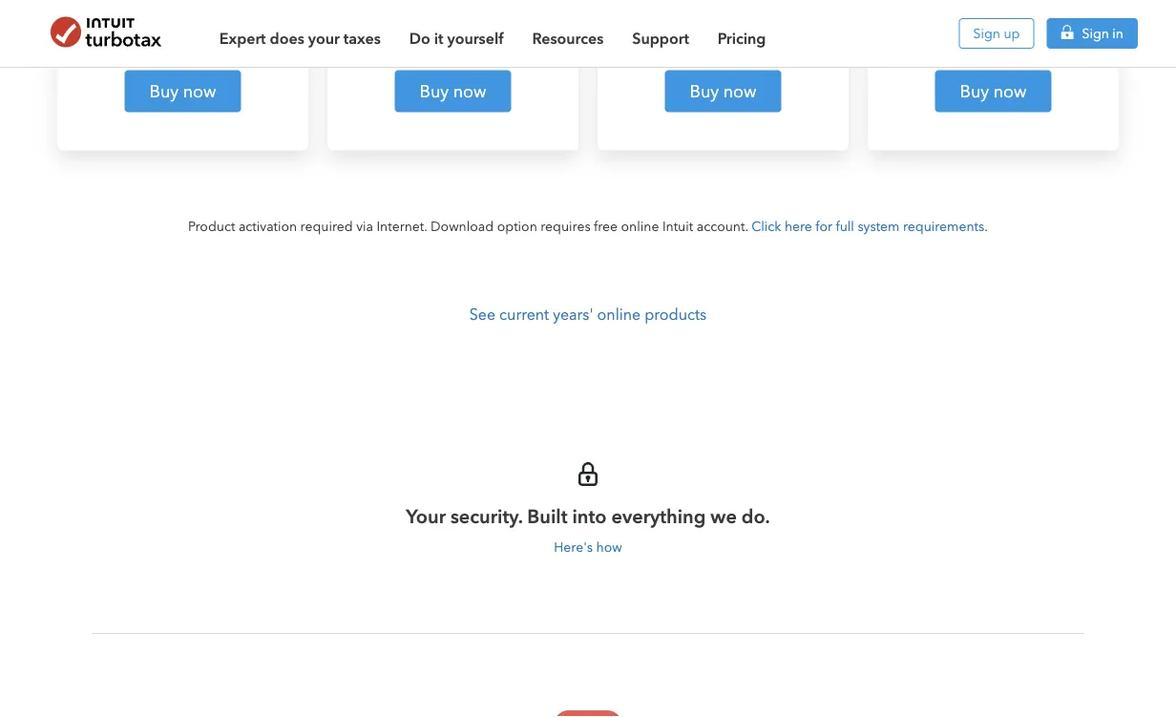 Task type: describe. For each thing, give the bounding box(es) containing it.
do.
[[742, 505, 770, 528]]

main content containing buy now
[[0, 0, 1177, 393]]

into
[[572, 505, 607, 528]]

here's how link
[[554, 539, 622, 555]]

taxes
[[344, 29, 381, 47]]

.
[[985, 219, 988, 234]]

1 buy from the left
[[149, 81, 179, 101]]

requires
[[541, 219, 591, 234]]

1 now from the left
[[183, 81, 216, 101]]

2 buy now link from the left
[[395, 70, 511, 112]]

expert does your taxes
[[219, 29, 381, 47]]

here's how
[[554, 539, 622, 555]]

your
[[308, 29, 340, 47]]

3 buy now link from the left
[[665, 70, 782, 112]]

up
[[1004, 25, 1020, 41]]

2 state from the left
[[477, 33, 506, 49]]

3 now from the left
[[724, 81, 757, 101]]

click here for full system requirements link
[[752, 219, 985, 234]]

4 buy now from the left
[[960, 81, 1027, 101]]

see current years' online products link
[[470, 306, 707, 324]]

2 federal and state from the left
[[401, 33, 506, 49]]

we
[[711, 505, 737, 528]]

yourself
[[447, 29, 504, 47]]

for
[[816, 219, 833, 234]]

1 buy now link from the left
[[125, 70, 241, 112]]

sign in
[[1082, 25, 1124, 41]]

1 buy now from the left
[[149, 81, 216, 101]]

2 buy from the left
[[420, 81, 449, 101]]

it
[[434, 29, 444, 47]]

resources link
[[532, 17, 604, 50]]

and for 2nd federal and state 'link' from left
[[450, 33, 473, 49]]

expert
[[219, 29, 266, 47]]

built
[[527, 505, 568, 528]]

1 federal and state from the left
[[130, 33, 235, 49]]

and for first federal and state 'link' from the left
[[180, 33, 203, 49]]

how
[[596, 539, 622, 555]]

download
[[431, 219, 494, 234]]

product activation required via internet. download option requires free online intuit account. click here for full system requirements .
[[188, 219, 988, 234]]

current
[[500, 306, 549, 324]]

do it yourself
[[410, 29, 504, 47]]



Task type: vqa. For each thing, say whether or not it's contained in the screenshot.
irs to the bottom
no



Task type: locate. For each thing, give the bounding box(es) containing it.
1 federal from the left
[[130, 33, 176, 49]]

account.
[[697, 219, 748, 234]]

3 buy from the left
[[690, 81, 719, 101]]

buy now link down pricing at the right top of page
[[665, 70, 782, 112]]

0 horizontal spatial and
[[180, 33, 203, 49]]

buy down the state
[[960, 81, 990, 101]]

federal left expert
[[130, 33, 176, 49]]

3 federal and state link from the left
[[671, 33, 776, 49]]

4 buy from the left
[[960, 81, 990, 101]]

2 sign from the left
[[1082, 25, 1110, 41]]

federal left pricing at the right top of page
[[671, 33, 717, 49]]

1 sign from the left
[[974, 25, 1001, 41]]

buy now
[[149, 81, 216, 101], [420, 81, 487, 101], [690, 81, 757, 101], [960, 81, 1027, 101]]

3 and from the left
[[720, 33, 744, 49]]

4 buy now link from the left
[[935, 70, 1052, 112]]

and right it
[[450, 33, 473, 49]]

pricing
[[718, 29, 766, 47]]

2 buy now from the left
[[420, 81, 487, 101]]

sign
[[974, 25, 1001, 41], [1082, 25, 1110, 41]]

main content
[[0, 0, 1177, 393]]

2 horizontal spatial federal and state link
[[671, 33, 776, 49]]

1 horizontal spatial federal
[[401, 33, 446, 49]]

buy down pricing at the right top of page
[[690, 81, 719, 101]]

buy down it
[[420, 81, 449, 101]]

0 vertical spatial online
[[621, 219, 659, 234]]

federal
[[130, 33, 176, 49], [401, 33, 446, 49], [671, 33, 717, 49]]

0 horizontal spatial state
[[206, 33, 235, 49]]

products
[[645, 306, 707, 324]]

sign up
[[974, 25, 1020, 41]]

expert does your taxes link
[[219, 17, 381, 50]]

federal and state
[[130, 33, 235, 49], [401, 33, 506, 49], [671, 33, 776, 49]]

and for 3rd federal and state 'link'
[[720, 33, 744, 49]]

turbotax image
[[38, 16, 174, 47]]

0 horizontal spatial federal and state
[[130, 33, 235, 49]]

federal for 2nd federal and state 'link' from left
[[401, 33, 446, 49]]

1 state from the left
[[206, 33, 235, 49]]

state additional
[[946, 33, 1041, 49]]

support
[[632, 29, 689, 47]]

1 horizontal spatial state
[[477, 33, 506, 49]]

2 horizontal spatial and
[[720, 33, 744, 49]]

sign in link
[[1047, 18, 1138, 49]]

2 and from the left
[[450, 33, 473, 49]]

buy now link down expert
[[125, 70, 241, 112]]

2 now from the left
[[453, 81, 487, 101]]

see
[[470, 306, 496, 324]]

do it yourself link
[[410, 17, 504, 50]]

free
[[594, 219, 618, 234]]

0 horizontal spatial sign
[[974, 25, 1001, 41]]

intuit
[[663, 219, 694, 234]]

required
[[300, 219, 353, 234]]

security.
[[451, 505, 523, 528]]

additional
[[980, 33, 1041, 49]]

now
[[183, 81, 216, 101], [453, 81, 487, 101], [724, 81, 757, 101], [994, 81, 1027, 101]]

everything
[[612, 505, 706, 528]]

sign for sign in
[[1082, 25, 1110, 41]]

via
[[356, 219, 373, 234]]

years'
[[553, 306, 594, 324]]

1 horizontal spatial federal and state
[[401, 33, 506, 49]]

and right support
[[720, 33, 744, 49]]

federal and state link
[[130, 33, 235, 49], [401, 33, 506, 49], [671, 33, 776, 49]]

pricing link
[[718, 17, 766, 50]]

4 now from the left
[[994, 81, 1027, 101]]

click
[[752, 219, 782, 234]]

sign for sign up
[[974, 25, 1001, 41]]

full
[[836, 219, 855, 234]]

3 state from the left
[[747, 33, 776, 49]]

buy now link down do it yourself
[[395, 70, 511, 112]]

3 federal and state from the left
[[671, 33, 776, 49]]

federal left 'yourself'
[[401, 33, 446, 49]]

see current years' online products
[[470, 306, 707, 324]]

state additional link
[[946, 33, 1041, 49]]

3 federal from the left
[[671, 33, 717, 49]]

state
[[206, 33, 235, 49], [477, 33, 506, 49], [747, 33, 776, 49]]

2 federal from the left
[[401, 33, 446, 49]]

and
[[180, 33, 203, 49], [450, 33, 473, 49], [720, 33, 744, 49]]

federal for first federal and state 'link' from the left
[[130, 33, 176, 49]]

do
[[410, 29, 431, 47]]

state
[[946, 33, 977, 49]]

1 horizontal spatial sign
[[1082, 25, 1110, 41]]

buy now link
[[125, 70, 241, 112], [395, 70, 511, 112], [665, 70, 782, 112], [935, 70, 1052, 112]]

and left expert
[[180, 33, 203, 49]]

activation
[[239, 219, 297, 234]]

2 horizontal spatial federal
[[671, 33, 717, 49]]

online right free
[[621, 219, 659, 234]]

1 horizontal spatial and
[[450, 33, 473, 49]]

internet.
[[377, 219, 427, 234]]

3 buy now from the left
[[690, 81, 757, 101]]

2 horizontal spatial federal and state
[[671, 33, 776, 49]]

2 federal and state link from the left
[[401, 33, 506, 49]]

support link
[[632, 17, 689, 50]]

system
[[858, 219, 900, 234]]

online
[[621, 219, 659, 234], [597, 306, 641, 324]]

2 horizontal spatial state
[[747, 33, 776, 49]]

federal for 3rd federal and state 'link'
[[671, 33, 717, 49]]

1 vertical spatial online
[[597, 306, 641, 324]]

here's
[[554, 539, 593, 555]]

sign up link
[[959, 18, 1035, 49]]

option
[[497, 219, 537, 234]]

buy down turbotax image in the top of the page
[[149, 81, 179, 101]]

buy now link down state additional link
[[935, 70, 1052, 112]]

your
[[406, 505, 446, 528]]

0 horizontal spatial federal and state link
[[130, 33, 235, 49]]

1 and from the left
[[180, 33, 203, 49]]

does
[[270, 29, 304, 47]]

resources
[[532, 29, 604, 47]]

product
[[188, 219, 235, 234]]

0 horizontal spatial federal
[[130, 33, 176, 49]]

online right years'
[[597, 306, 641, 324]]

here
[[785, 219, 813, 234]]

1 horizontal spatial federal and state link
[[401, 33, 506, 49]]

requirements
[[903, 219, 985, 234]]

your security. built into everything we do.
[[406, 505, 770, 528]]

in
[[1113, 25, 1124, 41]]

buy
[[149, 81, 179, 101], [420, 81, 449, 101], [690, 81, 719, 101], [960, 81, 990, 101]]

1 federal and state link from the left
[[130, 33, 235, 49]]



